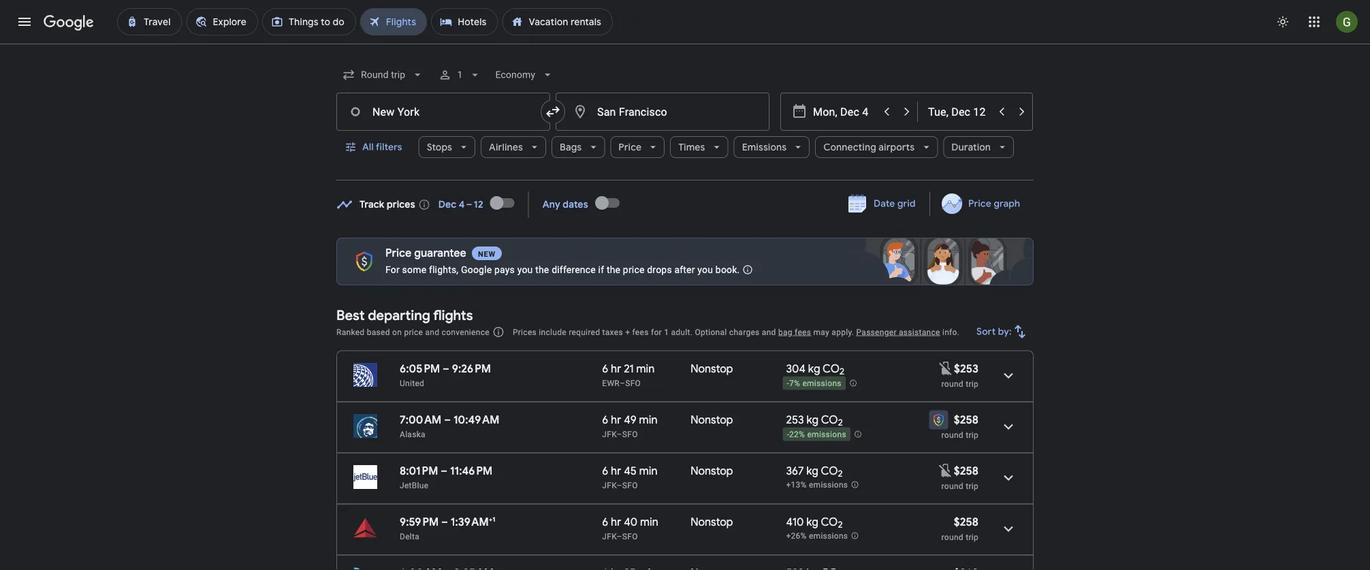Task type: locate. For each thing, give the bounding box(es) containing it.
258 US dollars text field
[[954, 413, 979, 427]]

2 6 from the top
[[602, 413, 609, 427]]

Departure text field
[[814, 93, 876, 130]]

hr inside 6 hr 49 min jfk – sfo
[[611, 413, 622, 427]]

3 nonstop flight. element from the top
[[691, 464, 733, 480]]

– inside 6:05 pm – 9:26 pm united
[[443, 362, 450, 376]]

this price for this flight doesn't include overhead bin access. if you need a carry-on bag, use the bags filter to update prices. image for $253
[[938, 360, 955, 377]]

2 inside 253 kg co 2
[[838, 417, 843, 429]]

1 vertical spatial +
[[489, 515, 493, 524]]

0 horizontal spatial and
[[425, 327, 440, 337]]

6 left 45
[[602, 464, 609, 478]]

you
[[518, 264, 533, 275], [698, 264, 713, 275]]

round down 258 us dollars text field
[[942, 532, 964, 542]]

this price for this flight doesn't include overhead bin access. if you need a carry-on bag, use the bags filter to update prices. image
[[938, 360, 955, 377], [938, 462, 954, 479]]

2 trip from the top
[[966, 430, 979, 440]]

6 left 49
[[602, 413, 609, 427]]

4 trip from the top
[[966, 532, 979, 542]]

fees right bag
[[795, 327, 812, 337]]

hr left 21
[[611, 362, 622, 376]]

any
[[543, 199, 561, 211]]

6 inside 6 hr 21 min ewr – sfo
[[602, 362, 609, 376]]

2 inside 410 kg co 2
[[838, 519, 843, 531]]

prices
[[513, 327, 537, 337]]

jfk inside 6 hr 40 min jfk – sfo
[[602, 532, 617, 541]]

0 vertical spatial -
[[787, 379, 790, 388]]

sfo down 40
[[623, 532, 638, 541]]

emissions
[[803, 379, 842, 388], [808, 430, 847, 440], [809, 480, 848, 490], [809, 532, 848, 541]]

1 nonstop from the top
[[691, 362, 733, 376]]

2 inside the 367 kg co 2
[[838, 468, 843, 480]]

2 round trip from the top
[[942, 430, 979, 440]]

co up -7% emissions
[[823, 362, 840, 376]]

best departing flights
[[337, 307, 473, 324]]

hr for 45
[[611, 464, 622, 478]]

find the best price region
[[337, 187, 1034, 227]]

1 horizontal spatial +
[[626, 327, 630, 337]]

kg up +26% emissions
[[807, 515, 819, 529]]

$258 for 367
[[954, 464, 979, 478]]

6 inside 6 hr 45 min jfk – sfo
[[602, 464, 609, 478]]

airlines button
[[481, 131, 546, 164]]

hr for 21
[[611, 362, 622, 376]]

0 vertical spatial 1
[[457, 69, 463, 80]]

trip down $258 text field
[[966, 430, 979, 440]]

kg inside 253 kg co 2
[[807, 413, 819, 427]]

min right 21
[[637, 362, 655, 376]]

1 horizontal spatial 1
[[493, 515, 496, 524]]

co up -22% emissions on the right bottom
[[821, 413, 838, 427]]

1 horizontal spatial the
[[607, 264, 621, 275]]

6 for 6 hr 40 min
[[602, 515, 609, 529]]

min inside 6 hr 40 min jfk – sfo
[[640, 515, 659, 529]]

kg up -7% emissions
[[809, 362, 821, 376]]

trip down $253 text field
[[966, 379, 979, 389]]

trip down 258 us dollars text box
[[966, 481, 979, 491]]

filters
[[376, 141, 402, 153]]

6 up ewr
[[602, 362, 609, 376]]

kg up -22% emissions on the right bottom
[[807, 413, 819, 427]]

410
[[787, 515, 804, 529]]

nonstop for 6 hr 40 min
[[691, 515, 733, 529]]

sfo inside 6 hr 45 min jfk – sfo
[[623, 481, 638, 490]]

2 for 304
[[840, 366, 845, 378]]

1 horizontal spatial price
[[619, 141, 642, 153]]

delta
[[400, 532, 420, 541]]

flight details. leaves newark liberty international airport at 6:05 pm on monday, december 4 and arrives at san francisco international airport at 9:26 pm on monday, december 4. image
[[993, 359, 1025, 392]]

2 hr from the top
[[611, 413, 622, 427]]

1 $258 from the top
[[954, 413, 979, 427]]

6
[[602, 362, 609, 376], [602, 413, 609, 427], [602, 464, 609, 478], [602, 515, 609, 529]]

1 you from the left
[[518, 264, 533, 275]]

6 left 40
[[602, 515, 609, 529]]

book.
[[716, 264, 740, 275]]

– inside 6 hr 40 min jfk – sfo
[[617, 532, 623, 541]]

2 vertical spatial round trip
[[942, 481, 979, 491]]

hr inside 6 hr 40 min jfk – sfo
[[611, 515, 622, 529]]

– left 9:26 pm
[[443, 362, 450, 376]]

price up for
[[386, 246, 412, 260]]

min inside 6 hr 49 min jfk – sfo
[[639, 413, 658, 427]]

– down 21
[[620, 378, 626, 388]]

4 round from the top
[[942, 532, 964, 542]]

– down "total duration 6 hr 40 min." 'element'
[[617, 532, 623, 541]]

0 vertical spatial $258
[[954, 413, 979, 427]]

round down $258 text field
[[942, 430, 964, 440]]

co inside '304 kg co 2'
[[823, 362, 840, 376]]

6 inside 6 hr 40 min jfk – sfo
[[602, 515, 609, 529]]

6 for 6 hr 45 min
[[602, 464, 609, 478]]

0 horizontal spatial the
[[536, 264, 549, 275]]

jfk down "total duration 6 hr 40 min." 'element'
[[602, 532, 617, 541]]

round trip down $258 text field
[[942, 430, 979, 440]]

410 kg co 2
[[787, 515, 843, 531]]

21
[[624, 362, 634, 376]]

kg up '+13% emissions'
[[807, 464, 819, 478]]

kg inside '304 kg co 2'
[[809, 362, 821, 376]]

leaves john f. kennedy international airport at 8:01 pm on monday, december 4 and arrives at san francisco international airport at 11:46 pm on monday, december 4. element
[[400, 464, 493, 478]]

1 and from the left
[[425, 327, 440, 337]]

co inside 410 kg co 2
[[821, 515, 838, 529]]

4 nonstop from the top
[[691, 515, 733, 529]]

9:59 pm – 1:39 am + 1
[[400, 515, 496, 529]]

1 vertical spatial price
[[404, 327, 423, 337]]

nonstop flight. element for 6 hr 49 min
[[691, 413, 733, 429]]

$258 left flight details. leaves john f. kennedy international airport at 8:01 pm on monday, december 4 and arrives at san francisco international airport at 11:46 pm on monday, december 4. icon
[[954, 464, 979, 478]]

367
[[787, 464, 804, 478]]

sfo down 45
[[623, 481, 638, 490]]

7:00 am
[[400, 413, 442, 427]]

1 vertical spatial -
[[787, 430, 790, 440]]

6 inside 6 hr 49 min jfk – sfo
[[602, 413, 609, 427]]

price left drops
[[623, 264, 645, 275]]

jetblue
[[400, 481, 429, 490]]

round trip down $253 text field
[[942, 379, 979, 389]]

price for price guarantee
[[386, 246, 412, 260]]

round trip down 258 us dollars text box
[[942, 481, 979, 491]]

required
[[569, 327, 600, 337]]

airports
[[879, 141, 915, 153]]

-7% emissions
[[787, 379, 842, 388]]

–
[[443, 362, 450, 376], [620, 378, 626, 388], [444, 413, 451, 427], [617, 430, 623, 439], [441, 464, 448, 478], [617, 481, 623, 490], [442, 515, 448, 529], [617, 532, 623, 541]]

any dates
[[543, 199, 589, 211]]

2 $258 from the top
[[954, 464, 979, 478]]

jfk inside 6 hr 49 min jfk – sfo
[[602, 430, 617, 439]]

you right pays
[[518, 264, 533, 275]]

min right 49
[[639, 413, 658, 427]]

5 nonstop flight. element from the top
[[691, 567, 733, 570]]

3 trip from the top
[[966, 481, 979, 491]]

min
[[637, 362, 655, 376], [639, 413, 658, 427], [640, 464, 658, 478], [640, 515, 659, 529]]

this price for this flight doesn't include overhead bin access. if you need a carry-on bag, use the bags filter to update prices. image for $258
[[938, 462, 954, 479]]

min inside 6 hr 45 min jfk – sfo
[[640, 464, 658, 478]]

trip inside $258 round trip
[[966, 532, 979, 542]]

$258
[[954, 413, 979, 427], [954, 464, 979, 478], [954, 515, 979, 529]]

2 up -22% emissions on the right bottom
[[838, 417, 843, 429]]

None field
[[337, 63, 430, 87], [490, 63, 560, 87], [337, 63, 430, 87], [490, 63, 560, 87]]

ranked
[[337, 327, 365, 337]]

+ down 11:46 pm
[[489, 515, 493, 524]]

2 for 367
[[838, 468, 843, 480]]

2 vertical spatial 1
[[493, 515, 496, 524]]

1 vertical spatial $258
[[954, 464, 979, 478]]

sfo inside 6 hr 49 min jfk – sfo
[[623, 430, 638, 439]]

2 vertical spatial price
[[386, 246, 412, 260]]

0 vertical spatial this price for this flight doesn't include overhead bin access. if you need a carry-on bag, use the bags filter to update prices. image
[[938, 360, 955, 377]]

jfk inside 6 hr 45 min jfk – sfo
[[602, 481, 617, 490]]

- for 304
[[787, 379, 790, 388]]

– right 7:00 am
[[444, 413, 451, 427]]

jfk down total duration 6 hr 49 min. element
[[602, 430, 617, 439]]

kg inside 410 kg co 2
[[807, 515, 819, 529]]

3 jfk from the top
[[602, 532, 617, 541]]

1 horizontal spatial price
[[623, 264, 645, 275]]

co inside 253 kg co 2
[[821, 413, 838, 427]]

co
[[823, 362, 840, 376], [821, 413, 838, 427], [821, 464, 838, 478], [821, 515, 838, 529]]

connecting
[[824, 141, 877, 153]]

sfo down 21
[[626, 378, 641, 388]]

2 up '+13% emissions'
[[838, 468, 843, 480]]

1 vertical spatial 1
[[664, 327, 669, 337]]

+26%
[[787, 532, 807, 541]]

this price for this flight doesn't include overhead bin access. if you need a carry-on bag, use the bags filter to update prices. image down $258 text field
[[938, 462, 954, 479]]

price inside button
[[969, 198, 992, 210]]

4 hr from the top
[[611, 515, 622, 529]]

sfo for 49
[[623, 430, 638, 439]]

price for price graph
[[969, 198, 992, 210]]

sfo
[[626, 378, 641, 388], [623, 430, 638, 439], [623, 481, 638, 490], [623, 532, 638, 541]]

2 horizontal spatial 1
[[664, 327, 669, 337]]

co up '+13% emissions'
[[821, 464, 838, 478]]

none search field containing all filters
[[337, 59, 1034, 181]]

2 - from the top
[[787, 430, 790, 440]]

united
[[400, 378, 425, 388]]

4 6 from the top
[[602, 515, 609, 529]]

and left bag
[[762, 327, 776, 337]]

1 inside 9:59 pm – 1:39 am + 1
[[493, 515, 496, 524]]

total duration 6 hr 21 min. element
[[602, 362, 691, 378]]

2 jfk from the top
[[602, 481, 617, 490]]

258 US dollars text field
[[954, 515, 979, 529]]

1 6 from the top
[[602, 362, 609, 376]]

1 jfk from the top
[[602, 430, 617, 439]]

1 horizontal spatial and
[[762, 327, 776, 337]]

guarantee
[[414, 246, 467, 260]]

the left difference
[[536, 264, 549, 275]]

dec 4 – 12
[[439, 199, 484, 211]]

by:
[[999, 326, 1012, 338]]

1 trip from the top
[[966, 379, 979, 389]]

– inside 7:00 am – 10:49 am alaska
[[444, 413, 451, 427]]

3 round from the top
[[942, 481, 964, 491]]

253 US dollars text field
[[955, 362, 979, 376]]

0 vertical spatial price
[[619, 141, 642, 153]]

0 horizontal spatial +
[[489, 515, 493, 524]]

1 horizontal spatial fees
[[795, 327, 812, 337]]

min right 40
[[640, 515, 659, 529]]

1 vertical spatial this price for this flight doesn't include overhead bin access. if you need a carry-on bag, use the bags filter to update prices. image
[[938, 462, 954, 479]]

1 round trip from the top
[[942, 379, 979, 389]]

0 horizontal spatial you
[[518, 264, 533, 275]]

3 hr from the top
[[611, 464, 622, 478]]

$258 left flight details. leaves john f. kennedy international airport at 9:59 pm on monday, december 4 and arrives at san francisco international airport at 1:39 am on tuesday, december 5. image
[[954, 515, 979, 529]]

times
[[679, 141, 706, 153]]

2 the from the left
[[607, 264, 621, 275]]

total duration 6 hr 45 min. element
[[602, 464, 691, 480]]

dec
[[439, 199, 457, 211]]

hr left 49
[[611, 413, 622, 427]]

$258 inside $258 round trip
[[954, 515, 979, 529]]

6 for 6 hr 49 min
[[602, 413, 609, 427]]

1 the from the left
[[536, 264, 549, 275]]

2 up -7% emissions
[[840, 366, 845, 378]]

1 vertical spatial price
[[969, 198, 992, 210]]

nonstop
[[691, 362, 733, 376], [691, 413, 733, 427], [691, 464, 733, 478], [691, 515, 733, 529]]

1 vertical spatial round trip
[[942, 430, 979, 440]]

you right after
[[698, 264, 713, 275]]

+ inside 9:59 pm – 1:39 am + 1
[[489, 515, 493, 524]]

leaves newark liberty international airport at 6:05 pm on monday, december 4 and arrives at san francisco international airport at 9:26 pm on monday, december 4. element
[[400, 362, 491, 376]]

drops
[[647, 264, 672, 275]]

min right 45
[[640, 464, 658, 478]]

kg
[[809, 362, 821, 376], [807, 413, 819, 427], [807, 464, 819, 478], [807, 515, 819, 529]]

co up +26% emissions
[[821, 515, 838, 529]]

3 6 from the top
[[602, 464, 609, 478]]

0 vertical spatial jfk
[[602, 430, 617, 439]]

trip
[[966, 379, 979, 389], [966, 430, 979, 440], [966, 481, 979, 491], [966, 532, 979, 542]]

1 vertical spatial jfk
[[602, 481, 617, 490]]

6 for 6 hr 21 min
[[602, 362, 609, 376]]

nonstop for 6 hr 45 min
[[691, 464, 733, 478]]

bags button
[[552, 131, 605, 164]]

4 nonstop flight. element from the top
[[691, 515, 733, 531]]

emissions down 253 kg co 2
[[808, 430, 847, 440]]

1 horizontal spatial you
[[698, 264, 713, 275]]

and down flights
[[425, 327, 440, 337]]

hr left 45
[[611, 464, 622, 478]]

kg for 304
[[809, 362, 821, 376]]

None search field
[[337, 59, 1034, 181]]

total duration 6 hr 40 min. element
[[602, 515, 691, 531]]

3 round trip from the top
[[942, 481, 979, 491]]

sort by:
[[977, 326, 1012, 338]]

round
[[942, 379, 964, 389], [942, 430, 964, 440], [942, 481, 964, 491], [942, 532, 964, 542]]

ranked based on price and convenience
[[337, 327, 490, 337]]

min inside 6 hr 21 min ewr – sfo
[[637, 362, 655, 376]]

1
[[457, 69, 463, 80], [664, 327, 669, 337], [493, 515, 496, 524]]

1 nonstop flight. element from the top
[[691, 362, 733, 378]]

hr left 40
[[611, 515, 622, 529]]

2 nonstop flight. element from the top
[[691, 413, 733, 429]]

$258 left flight details. leaves john f. kennedy international airport at 7:00 am on monday, december 4 and arrives at san francisco international airport at 10:49 am on monday, december 4. icon
[[954, 413, 979, 427]]

– right 8:01 pm
[[441, 464, 448, 478]]

0 horizontal spatial 1
[[457, 69, 463, 80]]

hr inside 6 hr 45 min jfk – sfo
[[611, 464, 622, 478]]

fees left for at the bottom of the page
[[633, 327, 649, 337]]

flight details. leaves john f. kennedy international airport at 7:00 am on monday, december 4 and arrives at san francisco international airport at 10:49 am on monday, december 4. image
[[993, 410, 1025, 443]]

hr for 40
[[611, 515, 622, 529]]

emissions down 410 kg co 2
[[809, 532, 848, 541]]

on
[[392, 327, 402, 337]]

all
[[362, 141, 374, 153]]

price inside popup button
[[619, 141, 642, 153]]

0 vertical spatial price
[[623, 264, 645, 275]]

sfo inside 6 hr 40 min jfk – sfo
[[623, 532, 638, 541]]

2 round from the top
[[942, 430, 964, 440]]

pays
[[495, 264, 515, 275]]

2 fees from the left
[[795, 327, 812, 337]]

price button
[[611, 131, 665, 164]]

367 kg co 2
[[787, 464, 843, 480]]

7%
[[790, 379, 801, 388]]

main menu image
[[16, 14, 33, 30]]

2 horizontal spatial price
[[969, 198, 992, 210]]

leaves john f. kennedy international airport at 9:59 pm on monday, december 4 and arrives at san francisco international airport at 1:39 am on tuesday, december 5. element
[[400, 515, 496, 529]]

– inside 6 hr 49 min jfk – sfo
[[617, 430, 623, 439]]

for
[[386, 264, 400, 275]]

kg inside the 367 kg co 2
[[807, 464, 819, 478]]

trip for 253
[[966, 430, 979, 440]]

the right if
[[607, 264, 621, 275]]

round down $253 text field
[[942, 379, 964, 389]]

price right bags 'popup button'
[[619, 141, 642, 153]]

the
[[536, 264, 549, 275], [607, 264, 621, 275]]

2 vertical spatial $258
[[954, 515, 979, 529]]

– down total duration 6 hr 45 min. element
[[617, 481, 623, 490]]

trip down 258 us dollars text field
[[966, 532, 979, 542]]

2 up +26% emissions
[[838, 519, 843, 531]]

price left graph
[[969, 198, 992, 210]]

jfk down total duration 6 hr 45 min. element
[[602, 481, 617, 490]]

co inside the 367 kg co 2
[[821, 464, 838, 478]]

3 nonstop from the top
[[691, 464, 733, 478]]

min for 6 hr 49 min
[[639, 413, 658, 427]]

2 vertical spatial jfk
[[602, 532, 617, 541]]

- down 253
[[787, 430, 790, 440]]

date grid
[[874, 198, 916, 210]]

round down 258 us dollars text box
[[942, 481, 964, 491]]

$253
[[955, 362, 979, 376]]

+
[[626, 327, 630, 337], [489, 515, 493, 524]]

0 horizontal spatial price
[[386, 246, 412, 260]]

0 horizontal spatial fees
[[633, 327, 649, 337]]

8:01 pm – 11:46 pm jetblue
[[400, 464, 493, 490]]

+13% emissions
[[787, 480, 848, 490]]

2 you from the left
[[698, 264, 713, 275]]

bag fees button
[[779, 327, 812, 337]]

– down total duration 6 hr 49 min. element
[[617, 430, 623, 439]]

based
[[367, 327, 390, 337]]

departing
[[368, 307, 431, 324]]

Arrival time: 10:49 AM. text field
[[454, 413, 500, 427]]

– inside 6 hr 45 min jfk – sfo
[[617, 481, 623, 490]]

+ right taxes
[[626, 327, 630, 337]]

this price for this flight doesn't include overhead bin access. if you need a carry-on bag, use the bags filter to update prices. image down assistance
[[938, 360, 955, 377]]

2 nonstop from the top
[[691, 413, 733, 427]]

3 $258 from the top
[[954, 515, 979, 529]]

Departure time: 7:00 AM. text field
[[400, 413, 442, 427]]

1 - from the top
[[787, 379, 790, 388]]

track prices
[[360, 199, 415, 211]]

0 vertical spatial round trip
[[942, 379, 979, 389]]

2 inside '304 kg co 2'
[[840, 366, 845, 378]]

1 round from the top
[[942, 379, 964, 389]]

None text field
[[337, 93, 551, 131], [556, 93, 770, 131], [337, 93, 551, 131], [556, 93, 770, 131]]

and
[[425, 327, 440, 337], [762, 327, 776, 337]]

hr inside 6 hr 21 min ewr – sfo
[[611, 362, 622, 376]]

sfo down 49
[[623, 430, 638, 439]]

1 hr from the top
[[611, 362, 622, 376]]

nonstop flight. element
[[691, 362, 733, 378], [691, 413, 733, 429], [691, 464, 733, 480], [691, 515, 733, 531], [691, 567, 733, 570]]

- down '304'
[[787, 379, 790, 388]]

price right on
[[404, 327, 423, 337]]

8:01 pm
[[400, 464, 438, 478]]

sfo inside 6 hr 21 min ewr – sfo
[[626, 378, 641, 388]]



Task type: describe. For each thing, give the bounding box(es) containing it.
Departure time: 6:00 AM. text field
[[400, 566, 442, 570]]

adult.
[[671, 327, 693, 337]]

New feature text field
[[472, 247, 502, 260]]

253 kg co 2
[[787, 413, 843, 429]]

date
[[874, 198, 896, 210]]

nonstop for 6 hr 21 min
[[691, 362, 733, 376]]

round trip for 367
[[942, 481, 979, 491]]

6:05 pm – 9:26 pm united
[[400, 362, 491, 388]]

charges
[[730, 327, 760, 337]]

change appearance image
[[1267, 5, 1300, 38]]

dates
[[563, 199, 589, 211]]

Departure time: 9:59 PM. text field
[[400, 515, 439, 529]]

trip for 367
[[966, 481, 979, 491]]

flight details. leaves john f. kennedy international airport at 9:59 pm on monday, december 4 and arrives at san francisco international airport at 1:39 am on tuesday, december 5. image
[[993, 513, 1025, 545]]

leaves john f. kennedy international airport at 6:00 am on monday, december 4 and arrives at san francisco international airport at 9:35 am on monday, december 4. element
[[400, 566, 494, 570]]

prices include required taxes + fees for 1 adult. optional charges and bag fees may apply. passenger assistance
[[513, 327, 941, 337]]

49
[[624, 413, 637, 427]]

co for 253
[[821, 413, 838, 427]]

sort
[[977, 326, 996, 338]]

0 vertical spatial +
[[626, 327, 630, 337]]

convenience
[[442, 327, 490, 337]]

sfo for 45
[[623, 481, 638, 490]]

apply.
[[832, 327, 855, 337]]

11:46 pm
[[450, 464, 493, 478]]

7:00 am – 10:49 am alaska
[[400, 413, 500, 439]]

Arrival time: 11:46 PM. text field
[[450, 464, 493, 478]]

1 fees from the left
[[633, 327, 649, 337]]

google
[[461, 264, 492, 275]]

swap origin and destination. image
[[545, 104, 561, 120]]

emissions button
[[734, 131, 810, 164]]

round trip for 253
[[942, 430, 979, 440]]

- for 253
[[787, 430, 790, 440]]

nonstop flight. element for 6 hr 40 min
[[691, 515, 733, 531]]

+26% emissions
[[787, 532, 848, 541]]

sfo for 40
[[623, 532, 638, 541]]

9:59 pm
[[400, 515, 439, 529]]

6:05 pm
[[400, 362, 440, 376]]

kg for 253
[[807, 413, 819, 427]]

round for 304
[[942, 379, 964, 389]]

40
[[624, 515, 638, 529]]

6 hr 40 min jfk – sfo
[[602, 515, 659, 541]]

total duration 6 hr 49 min. element
[[602, 413, 691, 429]]

taxes
[[603, 327, 623, 337]]

Departure time: 8:01 PM. text field
[[400, 464, 438, 478]]

learn more about price guarantee image
[[732, 253, 765, 286]]

– inside 8:01 pm – 11:46 pm jetblue
[[441, 464, 448, 478]]

Departure time: 6:05 PM. text field
[[400, 362, 440, 376]]

optional
[[695, 327, 727, 337]]

2 for 253
[[838, 417, 843, 429]]

ewr
[[602, 378, 620, 388]]

prices
[[387, 199, 415, 211]]

price graph button
[[933, 191, 1032, 216]]

track
[[360, 199, 385, 211]]

round for 367
[[942, 481, 964, 491]]

min for 6 hr 45 min
[[640, 464, 658, 478]]

jfk for 6 hr 49 min
[[602, 430, 617, 439]]

jfk for 6 hr 45 min
[[602, 481, 617, 490]]

kg for 367
[[807, 464, 819, 478]]

nonstop flight. element for 6 hr 21 min
[[691, 362, 733, 378]]

emissions down '304 kg co 2'
[[803, 379, 842, 388]]

for some flights, google pays you the difference if the price drops after you book.
[[386, 264, 740, 275]]

1:39 am
[[451, 515, 489, 529]]

price guarantee
[[386, 246, 467, 260]]

passenger
[[857, 327, 897, 337]]

6 hr 49 min jfk – sfo
[[602, 413, 658, 439]]

passenger assistance button
[[857, 327, 941, 337]]

sort by: button
[[972, 315, 1034, 348]]

Return text field
[[929, 93, 991, 130]]

alaska
[[400, 430, 426, 439]]

268 US dollars text field
[[954, 566, 979, 570]]

after
[[675, 264, 695, 275]]

connecting airports button
[[816, 131, 938, 164]]

– inside 6 hr 21 min ewr – sfo
[[620, 378, 626, 388]]

+13%
[[787, 480, 807, 490]]

$258 for 253
[[954, 413, 979, 427]]

253
[[787, 413, 804, 427]]

bags
[[560, 141, 582, 153]]

45
[[624, 464, 637, 478]]

hr for 49
[[611, 413, 622, 427]]

may
[[814, 327, 830, 337]]

-22% emissions
[[787, 430, 847, 440]]

0 horizontal spatial price
[[404, 327, 423, 337]]

all filters
[[362, 141, 402, 153]]

304
[[787, 362, 806, 376]]

new
[[478, 250, 496, 258]]

trip for 304
[[966, 379, 979, 389]]

learn more about ranking image
[[493, 326, 505, 338]]

round trip for 304
[[942, 379, 979, 389]]

round inside $258 round trip
[[942, 532, 964, 542]]

emissions
[[742, 141, 787, 153]]

connecting airports
[[824, 141, 915, 153]]

round for 253
[[942, 430, 964, 440]]

flight details. leaves john f. kennedy international airport at 8:01 pm on monday, december 4 and arrives at san francisco international airport at 11:46 pm on monday, december 4. image
[[993, 462, 1025, 494]]

difference
[[552, 264, 596, 275]]

6 hr 21 min ewr – sfo
[[602, 362, 655, 388]]

22%
[[790, 430, 805, 440]]

4 – 12
[[459, 199, 484, 211]]

$258 round trip
[[942, 515, 979, 542]]

emissions down the 367 kg co 2
[[809, 480, 848, 490]]

loading results progress bar
[[0, 44, 1371, 46]]

co for 410
[[821, 515, 838, 529]]

leaves john f. kennedy international airport at 7:00 am on monday, december 4 and arrives at san francisco international airport at 10:49 am on monday, december 4. element
[[400, 413, 500, 427]]

nonstop flight. element for 6 hr 45 min
[[691, 464, 733, 480]]

stops
[[427, 141, 452, 153]]

– left 1:39 am
[[442, 515, 448, 529]]

duration
[[952, 141, 991, 153]]

1 button
[[433, 59, 487, 91]]

2 and from the left
[[762, 327, 776, 337]]

airlines
[[489, 141, 523, 153]]

Arrival time: 1:39 AM on  Tuesday, December 5. text field
[[451, 515, 496, 529]]

Arrival time: 9:26 PM. text field
[[452, 362, 491, 376]]

min for 6 hr 21 min
[[637, 362, 655, 376]]

best departing flights main content
[[337, 187, 1034, 570]]

total duration 6 hr 35 min. element
[[602, 567, 691, 570]]

6 hr 45 min jfk – sfo
[[602, 464, 658, 490]]

sfo for 21
[[626, 378, 641, 388]]

nonstop for 6 hr 49 min
[[691, 413, 733, 427]]

stops button
[[419, 131, 476, 164]]

duration button
[[944, 131, 1015, 164]]

for
[[651, 327, 662, 337]]

some
[[402, 264, 427, 275]]

bag
[[779, 327, 793, 337]]

co for 367
[[821, 464, 838, 478]]

flights
[[433, 307, 473, 324]]

2 for 410
[[838, 519, 843, 531]]

date grid button
[[839, 191, 927, 216]]

best
[[337, 307, 365, 324]]

price graph
[[969, 198, 1021, 210]]

grid
[[898, 198, 916, 210]]

min for 6 hr 40 min
[[640, 515, 659, 529]]

if
[[599, 264, 604, 275]]

jfk for 6 hr 40 min
[[602, 532, 617, 541]]

1 inside 'popup button'
[[457, 69, 463, 80]]

258 US dollars text field
[[954, 464, 979, 478]]

flights,
[[429, 264, 459, 275]]

price for price
[[619, 141, 642, 153]]

co for 304
[[823, 362, 840, 376]]

learn more about tracked prices image
[[418, 199, 430, 211]]

assistance
[[899, 327, 941, 337]]

kg for 410
[[807, 515, 819, 529]]



Task type: vqa. For each thing, say whether or not it's contained in the screenshot.
Price guarantee
yes



